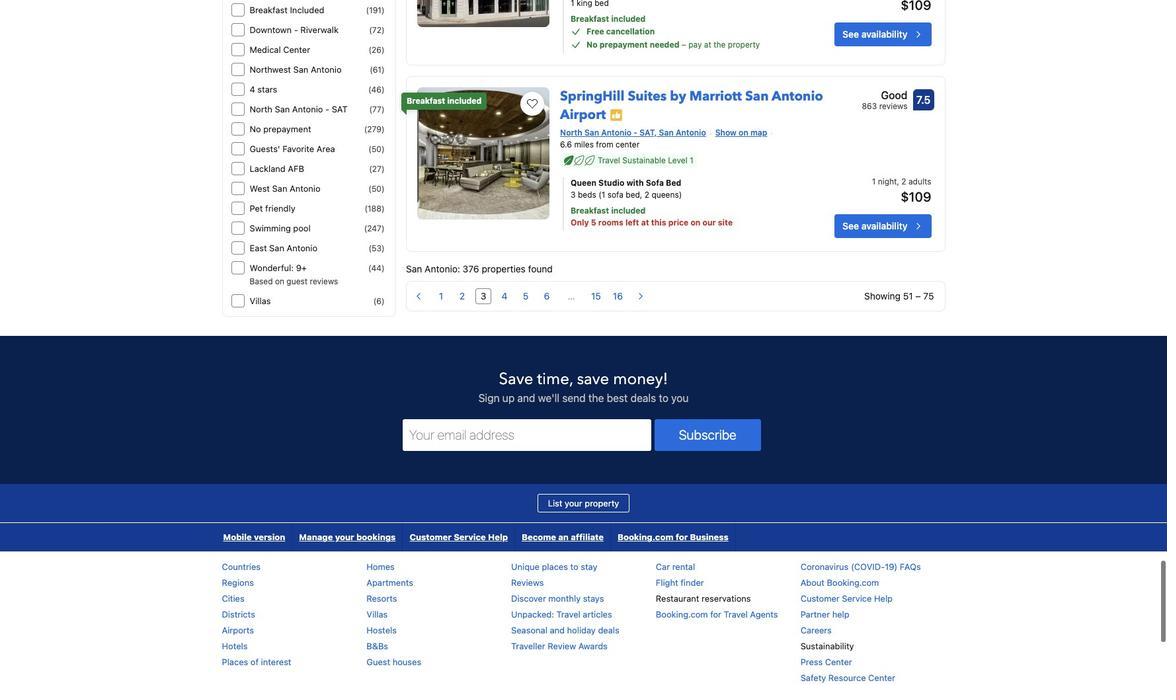 Task type: locate. For each thing, give the bounding box(es) containing it.
1 horizontal spatial customer service help link
[[801, 592, 893, 602]]

,
[[897, 175, 900, 185]]

travel down reservations
[[724, 607, 748, 618]]

1 vertical spatial villas
[[367, 607, 388, 618]]

at right the left
[[641, 216, 649, 226]]

service inside customer service help link
[[454, 530, 486, 541]]

no for no prepayment needed – pay at the property
[[587, 37, 598, 47]]

0 vertical spatial 5
[[591, 216, 596, 226]]

save
[[577, 367, 609, 388]]

north up 6.6 on the top of the page
[[560, 125, 583, 135]]

2 see from the top
[[843, 218, 859, 230]]

2 vertical spatial booking.com
[[656, 607, 708, 618]]

queens)
[[652, 188, 682, 198]]

(50) up (27)
[[369, 142, 385, 152]]

0 vertical spatial no
[[587, 37, 598, 47]]

1 horizontal spatial customer
[[801, 592, 840, 602]]

0 vertical spatial see availability
[[843, 26, 908, 37]]

districts
[[222, 607, 255, 618]]

1 horizontal spatial to
[[659, 390, 669, 402]]

property right pay
[[728, 37, 760, 47]]

homes apartments resorts villas hostels b&bs guest houses
[[367, 560, 421, 666]]

see
[[843, 26, 859, 37], [843, 218, 859, 230]]

1 vertical spatial (50)
[[369, 182, 385, 192]]

send
[[562, 390, 586, 402]]

north for north san antonio - sat
[[250, 102, 272, 113]]

deals inside save time, save money! sign up and we'll send the best deals to you
[[631, 390, 656, 402]]

center
[[283, 43, 310, 53], [825, 655, 852, 666], [869, 671, 896, 681]]

0 vertical spatial 3
[[571, 188, 576, 198]]

antonio for east san antonio
[[287, 241, 318, 252]]

homes link
[[367, 560, 395, 570]]

- down breakfast included at the top left of page
[[294, 23, 298, 33]]

1 vertical spatial –
[[916, 289, 921, 300]]

- left 'sat,'
[[634, 125, 638, 135]]

0 horizontal spatial prepayment
[[263, 122, 311, 133]]

1 vertical spatial service
[[842, 592, 872, 602]]

springhill suites by marriott san antonio airport image
[[417, 85, 550, 217]]

prepayment down free cancellation
[[600, 37, 648, 47]]

0 horizontal spatial to
[[571, 560, 579, 570]]

center up resource
[[825, 655, 852, 666]]

1 (50) from the top
[[369, 142, 385, 152]]

0 horizontal spatial for
[[676, 530, 688, 541]]

scored 7.5 element
[[913, 87, 934, 108]]

safety
[[801, 671, 826, 681]]

property up affiliate
[[585, 496, 619, 507]]

on for show on map
[[739, 125, 749, 135]]

homes
[[367, 560, 395, 570]]

on left map
[[739, 125, 749, 135]]

sustainable
[[623, 154, 666, 164]]

1 horizontal spatial for
[[710, 607, 722, 618]]

this property is part of our preferred partner program. it's committed to providing excellent service and good value. it'll pay us a higher commission if you make a booking. image
[[610, 107, 623, 120], [610, 107, 623, 120]]

customer service help
[[410, 530, 508, 541]]

your inside navigation
[[335, 530, 354, 541]]

1 horizontal spatial center
[[825, 655, 852, 666]]

1 vertical spatial booking.com
[[827, 576, 879, 586]]

price
[[668, 216, 689, 226]]

0 horizontal spatial and
[[518, 390, 535, 402]]

1 vertical spatial to
[[571, 560, 579, 570]]

2 vertical spatial 1
[[439, 289, 443, 300]]

0 horizontal spatial north
[[250, 102, 272, 113]]

1 horizontal spatial north
[[560, 125, 583, 135]]

for inside navigation
[[676, 530, 688, 541]]

1 horizontal spatial at
[[704, 37, 712, 47]]

1 vertical spatial see
[[843, 218, 859, 230]]

travel
[[598, 154, 620, 164], [557, 607, 581, 618], [724, 607, 748, 618]]

3 right 2 button
[[481, 289, 486, 300]]

5 right only
[[591, 216, 596, 226]]

- for north san antonio - sat, san antonio
[[634, 125, 638, 135]]

awards
[[579, 639, 608, 650]]

1 left 2 button
[[439, 289, 443, 300]]

3 button
[[476, 287, 491, 302]]

0 vertical spatial 1
[[690, 154, 694, 164]]

0 horizontal spatial 5
[[523, 289, 529, 300]]

booking.com down coronavirus (covid-19) faqs link
[[827, 576, 879, 586]]

0 vertical spatial customer
[[410, 530, 452, 541]]

0 horizontal spatial breakfast included
[[407, 94, 482, 104]]

flight
[[656, 576, 678, 586]]

see for 1st see availability link from the bottom
[[843, 218, 859, 230]]

interest
[[261, 655, 291, 666]]

1
[[690, 154, 694, 164], [872, 175, 876, 185], [439, 289, 443, 300]]

2 inside 1 night , 2 adults $109
[[902, 175, 907, 185]]

airports link
[[222, 623, 254, 634]]

agents
[[750, 607, 778, 618]]

see availability link up good element in the right top of the page
[[835, 20, 932, 44]]

north for north san antonio - sat, san antonio
[[560, 125, 583, 135]]

1 vertical spatial at
[[641, 216, 649, 226]]

0 vertical spatial deals
[[631, 390, 656, 402]]

0 vertical spatial prepayment
[[600, 37, 648, 47]]

good 863 reviews
[[862, 87, 908, 109]]

2 (50) from the top
[[369, 182, 385, 192]]

san right east
[[269, 241, 284, 252]]

1 see from the top
[[843, 26, 859, 37]]

1 vertical spatial north
[[560, 125, 583, 135]]

–
[[682, 37, 686, 47], [916, 289, 921, 300]]

see availability down 1 night , 2 adults $109
[[843, 218, 908, 230]]

2 vertical spatial 2
[[460, 289, 465, 300]]

pool
[[293, 221, 311, 232]]

1 horizontal spatial 2
[[645, 188, 650, 198]]

at inside queen studio with sofa bed 3 beds (1 sofa bed, 2 queens) breakfast included only 5 rooms left at this price on our site
[[641, 216, 649, 226]]

help
[[488, 530, 508, 541], [874, 592, 893, 602]]

1 horizontal spatial your
[[565, 496, 583, 507]]

san down medical center
[[293, 62, 308, 73]]

on left our
[[691, 216, 701, 226]]

you
[[671, 390, 689, 402]]

2 right , on the right top
[[902, 175, 907, 185]]

deals
[[631, 390, 656, 402], [598, 623, 620, 634]]

become an affiliate
[[522, 530, 604, 541]]

1 horizontal spatial 5
[[591, 216, 596, 226]]

no down free
[[587, 37, 598, 47]]

subscribe
[[679, 426, 737, 441]]

deals down money!
[[631, 390, 656, 402]]

1 horizontal spatial help
[[874, 592, 893, 602]]

0 vertical spatial customer service help link
[[403, 521, 515, 550]]

and right "up"
[[518, 390, 535, 402]]

riverwalk
[[301, 23, 339, 33]]

1 inside 1 night , 2 adults $109
[[872, 175, 876, 185]]

unpacked:
[[511, 607, 554, 618]]

group
[[407, 283, 653, 306]]

hotels link
[[222, 639, 248, 650]]

0 vertical spatial property
[[728, 37, 760, 47]]

2 horizontal spatial 2
[[902, 175, 907, 185]]

mobile version link
[[217, 521, 292, 550]]

0 horizontal spatial your
[[335, 530, 354, 541]]

1 horizontal spatial the
[[714, 37, 726, 47]]

travel up seasonal and holiday deals link
[[557, 607, 581, 618]]

and up the traveller review awards link
[[550, 623, 565, 634]]

no up guests'
[[250, 122, 261, 133]]

seasonal
[[511, 623, 548, 634]]

booking.com down restaurant
[[656, 607, 708, 618]]

guest
[[287, 275, 308, 285]]

0 vertical spatial (50)
[[369, 142, 385, 152]]

breakfast up only
[[571, 204, 609, 214]]

prepayment up guests' favorite area at the left top
[[263, 122, 311, 133]]

area
[[317, 142, 335, 152]]

– right 51
[[916, 289, 921, 300]]

your right manage
[[335, 530, 354, 541]]

2 inside queen studio with sofa bed 3 beds (1 sofa bed, 2 queens) breakfast included only 5 rooms left at this price on our site
[[645, 188, 650, 198]]

0 horizontal spatial 2
[[460, 289, 465, 300]]

save time, save money! footer
[[0, 334, 1167, 685]]

- left sat
[[325, 102, 329, 113]]

the right pay
[[714, 37, 726, 47]]

hostels
[[367, 623, 397, 634]]

places of interest link
[[222, 655, 291, 666]]

center right resource
[[869, 671, 896, 681]]

customer right bookings
[[410, 530, 452, 541]]

1 horizontal spatial prepayment
[[600, 37, 648, 47]]

0 horizontal spatial center
[[283, 43, 310, 53]]

customer service help link for partner help
[[801, 592, 893, 602]]

0 horizontal spatial travel
[[557, 607, 581, 618]]

time,
[[537, 367, 573, 388]]

we'll
[[538, 390, 560, 402]]

2 horizontal spatial travel
[[724, 607, 748, 618]]

1 horizontal spatial travel
[[598, 154, 620, 164]]

become an affiliate link
[[515, 521, 611, 550]]

(53)
[[369, 242, 385, 252]]

2 horizontal spatial on
[[739, 125, 749, 135]]

1 vertical spatial 1
[[872, 175, 876, 185]]

2 see availability from the top
[[843, 218, 908, 230]]

reviews right the 863
[[879, 99, 908, 109]]

3 inside queen studio with sofa bed 3 beds (1 sofa bed, 2 queens) breakfast included only 5 rooms left at this price on our site
[[571, 188, 576, 198]]

2 vertical spatial included
[[611, 204, 646, 214]]

1 inside button
[[439, 289, 443, 300]]

and
[[518, 390, 535, 402], [550, 623, 565, 634]]

travel inside car rental flight finder restaurant reservations booking.com for travel agents
[[724, 607, 748, 618]]

your right list
[[565, 496, 583, 507]]

1 horizontal spatial and
[[550, 623, 565, 634]]

1 horizontal spatial villas
[[367, 607, 388, 618]]

travel down from
[[598, 154, 620, 164]]

(26)
[[369, 43, 385, 53]]

(50) down (27)
[[369, 182, 385, 192]]

san inside springhill suites by marriott san antonio airport
[[745, 85, 769, 103]]

6.6 miles from center
[[560, 138, 640, 148]]

(27)
[[369, 162, 385, 172]]

san up map
[[745, 85, 769, 103]]

reviews right guest
[[310, 275, 338, 285]]

0 horizontal spatial 3
[[481, 289, 486, 300]]

1 vertical spatial the
[[589, 390, 604, 402]]

1 vertical spatial included
[[447, 94, 482, 104]]

0 vertical spatial villas
[[250, 294, 271, 304]]

queen
[[571, 176, 597, 186]]

0 horizontal spatial the
[[589, 390, 604, 402]]

0 vertical spatial on
[[739, 125, 749, 135]]

1 for 1
[[439, 289, 443, 300]]

0 vertical spatial -
[[294, 23, 298, 33]]

customer service help link
[[403, 521, 515, 550], [801, 592, 893, 602]]

0 vertical spatial your
[[565, 496, 583, 507]]

customer
[[410, 530, 452, 541], [801, 592, 840, 602]]

guests' favorite area
[[250, 142, 335, 152]]

coronavirus (covid-19) faqs about booking.com customer service help partner help careers sustainability press center safety resource center
[[801, 560, 921, 681]]

at right pay
[[704, 37, 712, 47]]

antonio for north san antonio - sat, san antonio
[[601, 125, 632, 135]]

1 vertical spatial availability
[[862, 218, 908, 230]]

swimming pool
[[250, 221, 311, 232]]

0 horizontal spatial reviews
[[310, 275, 338, 285]]

1 vertical spatial no
[[250, 122, 261, 133]]

1 vertical spatial on
[[691, 216, 701, 226]]

navigation containing mobile version
[[217, 521, 736, 550]]

1 horizontal spatial deals
[[631, 390, 656, 402]]

2 vertical spatial on
[[275, 275, 284, 285]]

for down reservations
[[710, 607, 722, 618]]

to inside save time, save money! sign up and we'll send the best deals to you
[[659, 390, 669, 402]]

to left the stay
[[571, 560, 579, 570]]

2 horizontal spatial -
[[634, 125, 638, 135]]

about booking.com link
[[801, 576, 879, 586]]

4 left stars
[[250, 82, 255, 93]]

1 horizontal spatial -
[[325, 102, 329, 113]]

discover
[[511, 592, 546, 602]]

help left become
[[488, 530, 508, 541]]

1 vertical spatial see availability
[[843, 218, 908, 230]]

0 vertical spatial the
[[714, 37, 726, 47]]

customer inside coronavirus (covid-19) faqs about booking.com customer service help partner help careers sustainability press center safety resource center
[[801, 592, 840, 602]]

0 horizontal spatial property
[[585, 496, 619, 507]]

help inside coronavirus (covid-19) faqs about booking.com customer service help partner help careers sustainability press center safety resource center
[[874, 592, 893, 602]]

1 vertical spatial help
[[874, 592, 893, 602]]

3
[[571, 188, 576, 198], [481, 289, 486, 300]]

availability up good element in the right top of the page
[[862, 26, 908, 37]]

1 horizontal spatial service
[[842, 592, 872, 602]]

free
[[587, 24, 604, 34]]

on down wonderful: 9+
[[275, 275, 284, 285]]

money!
[[613, 367, 668, 388]]

villas up hostels link
[[367, 607, 388, 618]]

1 vertical spatial customer
[[801, 592, 840, 602]]

1 horizontal spatial property
[[728, 37, 760, 47]]

15
[[591, 289, 601, 300]]

– left pay
[[682, 37, 686, 47]]

1 horizontal spatial on
[[691, 216, 701, 226]]

to left you
[[659, 390, 669, 402]]

0 vertical spatial –
[[682, 37, 686, 47]]

0 horizontal spatial customer
[[410, 530, 452, 541]]

north down 4 stars
[[250, 102, 272, 113]]

navigation
[[217, 521, 736, 550]]

villas down based
[[250, 294, 271, 304]]

help down '19)'
[[874, 592, 893, 602]]

san right 'sat,'
[[659, 125, 674, 135]]

4 for 4 stars
[[250, 82, 255, 93]]

(61)
[[370, 63, 385, 73]]

0 vertical spatial see
[[843, 26, 859, 37]]

2 vertical spatial center
[[869, 671, 896, 681]]

1 availability from the top
[[862, 26, 908, 37]]

0 vertical spatial breakfast included
[[571, 12, 646, 21]]

on inside queen studio with sofa bed 3 beds (1 sofa bed, 2 queens) breakfast included only 5 rooms left at this price on our site
[[691, 216, 701, 226]]

(72)
[[369, 23, 385, 33]]

3 left beds
[[571, 188, 576, 198]]

see availability link down 1 night , 2 adults $109
[[835, 213, 932, 236]]

1 horizontal spatial no
[[587, 37, 598, 47]]

breakfast right (77)
[[407, 94, 445, 104]]

cities link
[[222, 592, 245, 602]]

4 for 4
[[502, 289, 508, 300]]

booking.com inside coronavirus (covid-19) faqs about booking.com customer service help partner help careers sustainability press center safety resource center
[[827, 576, 879, 586]]

group inside page region
[[407, 283, 653, 306]]

the down save
[[589, 390, 604, 402]]

1 left night
[[872, 175, 876, 185]]

customer up the partner
[[801, 592, 840, 602]]

1 for 1 night , 2 adults $109
[[872, 175, 876, 185]]

unpacked: travel articles link
[[511, 607, 612, 618]]

1 vertical spatial -
[[325, 102, 329, 113]]

2 left '3' button
[[460, 289, 465, 300]]

6 button
[[539, 287, 555, 302]]

0 vertical spatial service
[[454, 530, 486, 541]]

2 horizontal spatial 1
[[872, 175, 876, 185]]

navigation inside save time, save money! footer
[[217, 521, 736, 550]]

1 right level in the top of the page
[[690, 154, 694, 164]]

sat,
[[640, 125, 657, 135]]

san antonio: 376 properties found
[[406, 261, 553, 273]]

pet friendly
[[250, 201, 295, 212]]

3 inside button
[[481, 289, 486, 300]]

5 right 4 button
[[523, 289, 529, 300]]

0 horizontal spatial 1
[[439, 289, 443, 300]]

1 vertical spatial 5
[[523, 289, 529, 300]]

4 inside 4 button
[[502, 289, 508, 300]]

1 vertical spatial for
[[710, 607, 722, 618]]

booking.com up car
[[618, 530, 674, 541]]

booking.com
[[618, 530, 674, 541], [827, 576, 879, 586], [656, 607, 708, 618]]

property
[[728, 37, 760, 47], [585, 496, 619, 507]]

0 vertical spatial availability
[[862, 26, 908, 37]]

mobile version
[[223, 530, 285, 541]]

(279)
[[364, 123, 385, 133]]

0 vertical spatial booking.com
[[618, 530, 674, 541]]

availability down 1 night , 2 adults $109
[[862, 218, 908, 230]]

1 vertical spatial deals
[[598, 623, 620, 634]]

(46)
[[368, 83, 385, 93]]

your for bookings
[[335, 530, 354, 541]]

group containing 1
[[407, 283, 653, 306]]

center up northwest san antonio
[[283, 43, 310, 53]]

1 vertical spatial and
[[550, 623, 565, 634]]

…
[[568, 289, 575, 300]]

4 right '3' button
[[502, 289, 508, 300]]

for left the business
[[676, 530, 688, 541]]

2 right bed,
[[645, 188, 650, 198]]

customer service help link for become an affiliate
[[403, 521, 515, 550]]

lackland afb
[[250, 162, 304, 172]]

0 horizontal spatial at
[[641, 216, 649, 226]]

0 vertical spatial 4
[[250, 82, 255, 93]]

deals down articles
[[598, 623, 620, 634]]

site
[[718, 216, 733, 226]]

see availability up good element in the right top of the page
[[843, 26, 908, 37]]



Task type: describe. For each thing, give the bounding box(es) containing it.
(50) for area
[[369, 142, 385, 152]]

0 vertical spatial at
[[704, 37, 712, 47]]

stay
[[581, 560, 598, 570]]

flight finder link
[[656, 576, 704, 586]]

0 horizontal spatial villas
[[250, 294, 271, 304]]

no prepayment needed – pay at the property
[[587, 37, 760, 47]]

and inside unique places to stay reviews discover monthly stays unpacked: travel articles seasonal and holiday deals traveller review awards
[[550, 623, 565, 634]]

b&bs link
[[367, 639, 388, 650]]

antonio inside springhill suites by marriott san antonio airport
[[772, 85, 823, 103]]

1 see availability link from the top
[[835, 20, 932, 44]]

your for property
[[565, 496, 583, 507]]

breakfast up downtown
[[250, 3, 288, 13]]

san up no prepayment
[[275, 102, 290, 113]]

show
[[715, 125, 737, 135]]

breakfast up free
[[571, 12, 609, 21]]

travel inside unique places to stay reviews discover monthly stays unpacked: travel articles seasonal and holiday deals traveller review awards
[[557, 607, 581, 618]]

stays
[[583, 592, 604, 602]]

afb
[[288, 162, 304, 172]]

car
[[656, 560, 670, 570]]

showing
[[864, 289, 901, 300]]

save time, save money! sign up and we'll send the best deals to you
[[479, 367, 689, 402]]

page region
[[406, 279, 946, 310]]

springhill
[[560, 85, 625, 103]]

Your email address email field
[[403, 418, 651, 449]]

press center link
[[801, 655, 852, 666]]

review
[[548, 639, 576, 650]]

2 button
[[454, 287, 470, 302]]

coronavirus
[[801, 560, 849, 570]]

antonio for west san antonio
[[290, 181, 321, 192]]

sat
[[332, 102, 348, 113]]

1 vertical spatial center
[[825, 655, 852, 666]]

needed
[[650, 37, 680, 47]]

unique places to stay link
[[511, 560, 598, 570]]

villas inside homes apartments resorts villas hostels b&bs guest houses
[[367, 607, 388, 618]]

2 availability from the top
[[862, 218, 908, 230]]

northwest san antonio
[[250, 62, 342, 73]]

prepayment for no prepayment needed – pay at the property
[[600, 37, 648, 47]]

list your property
[[548, 496, 619, 507]]

included inside queen studio with sofa bed 3 beds (1 sofa bed, 2 queens) breakfast included only 5 rooms left at this price on our site
[[611, 204, 646, 214]]

2 horizontal spatial center
[[869, 671, 896, 681]]

press
[[801, 655, 823, 666]]

holiday
[[567, 623, 596, 634]]

become
[[522, 530, 556, 541]]

b&bs
[[367, 639, 388, 650]]

- for north san antonio - sat
[[325, 102, 329, 113]]

no for no prepayment
[[250, 122, 261, 133]]

guest houses link
[[367, 655, 421, 666]]

0 vertical spatial center
[[283, 43, 310, 53]]

left
[[626, 216, 639, 226]]

breakfast inside queen studio with sofa bed 3 beds (1 sofa bed, 2 queens) breakfast included only 5 rooms left at this price on our site
[[571, 204, 609, 214]]

for inside car rental flight finder restaurant reservations booking.com for travel agents
[[710, 607, 722, 618]]

partner
[[801, 607, 830, 618]]

east
[[250, 241, 267, 252]]

0 vertical spatial included
[[611, 12, 646, 21]]

medical
[[250, 43, 281, 53]]

4 stars
[[250, 82, 277, 93]]

booking.com inside car rental flight finder restaurant reservations booking.com for travel agents
[[656, 607, 708, 618]]

2 inside button
[[460, 289, 465, 300]]

only
[[571, 216, 589, 226]]

san left antonio:
[[406, 261, 422, 273]]

beds
[[578, 188, 596, 198]]

376
[[463, 261, 479, 273]]

manage
[[299, 530, 333, 541]]

east san antonio
[[250, 241, 318, 252]]

863
[[862, 99, 877, 109]]

prepayment for no prepayment
[[263, 122, 311, 133]]

downtown - riverwalk
[[250, 23, 339, 33]]

75
[[924, 289, 934, 300]]

5 inside 'button'
[[523, 289, 529, 300]]

1 vertical spatial breakfast included
[[407, 94, 482, 104]]

customer inside navigation
[[410, 530, 452, 541]]

deals inside unique places to stay reviews discover monthly stays unpacked: travel articles seasonal and holiday deals traveller review awards
[[598, 623, 620, 634]]

6.6
[[560, 138, 572, 148]]

(covid-
[[851, 560, 885, 570]]

reviews inside good 863 reviews
[[879, 99, 908, 109]]

(188)
[[365, 202, 385, 212]]

restaurant reservations link
[[656, 592, 751, 602]]

9+
[[296, 261, 307, 271]]

good element
[[862, 85, 908, 101]]

countries regions cities districts airports hotels places of interest
[[222, 560, 291, 666]]

places
[[542, 560, 568, 570]]

sustainability
[[801, 639, 854, 650]]

regions
[[222, 576, 254, 586]]

guests'
[[250, 142, 280, 152]]

booking.com inside navigation
[[618, 530, 674, 541]]

traveller review awards link
[[511, 639, 608, 650]]

resorts link
[[367, 592, 397, 602]]

5 inside queen studio with sofa bed 3 beds (1 sofa bed, 2 queens) breakfast included only 5 rooms left at this price on our site
[[591, 216, 596, 226]]

(50) for antonio
[[369, 182, 385, 192]]

19)
[[885, 560, 898, 570]]

resorts
[[367, 592, 397, 602]]

0 horizontal spatial -
[[294, 23, 298, 33]]

help inside navigation
[[488, 530, 508, 541]]

san up miles
[[585, 125, 599, 135]]

2 see availability link from the top
[[835, 213, 932, 236]]

see for first see availability link from the top of the page
[[843, 26, 859, 37]]

properties
[[482, 261, 526, 273]]

antonio:
[[425, 261, 460, 273]]

help
[[833, 607, 850, 618]]

rooms
[[598, 216, 624, 226]]

safety resource center link
[[801, 671, 896, 681]]

antonio for north san antonio - sat
[[292, 102, 323, 113]]

pay
[[689, 37, 702, 47]]

1 see availability from the top
[[843, 26, 908, 37]]

save
[[499, 367, 533, 388]]

coronavirus (covid-19) faqs link
[[801, 560, 921, 570]]

(191)
[[366, 4, 385, 13]]

and inside save time, save money! sign up and we'll send the best deals to you
[[518, 390, 535, 402]]

countries link
[[222, 560, 261, 570]]

level
[[668, 154, 688, 164]]

night
[[878, 175, 897, 185]]

to inside unique places to stay reviews discover monthly stays unpacked: travel articles seasonal and holiday deals traveller review awards
[[571, 560, 579, 570]]

faqs
[[900, 560, 921, 570]]

51
[[903, 289, 913, 300]]

service inside coronavirus (covid-19) faqs about booking.com customer service help partner help careers sustainability press center safety resource center
[[842, 592, 872, 602]]

medical center
[[250, 43, 310, 53]]

(1
[[599, 188, 605, 198]]

north san antonio - sat
[[250, 102, 348, 113]]

wonderful:
[[250, 261, 294, 271]]

business
[[690, 530, 729, 541]]

san up friendly
[[272, 181, 287, 192]]

places
[[222, 655, 248, 666]]

swimming
[[250, 221, 291, 232]]

rental
[[672, 560, 695, 570]]

about
[[801, 576, 825, 586]]

property inside list your property link
[[585, 496, 619, 507]]

unique places to stay reviews discover monthly stays unpacked: travel articles seasonal and holiday deals traveller review awards
[[511, 560, 620, 650]]

the inside save time, save money! sign up and we'll send the best deals to you
[[589, 390, 604, 402]]

on for based on guest reviews
[[275, 275, 284, 285]]

travel sustainable level 1
[[598, 154, 694, 164]]

villas link
[[367, 607, 388, 618]]

– inside page region
[[916, 289, 921, 300]]

airport
[[560, 104, 606, 121]]

antonio for northwest san antonio
[[311, 62, 342, 73]]

car rental link
[[656, 560, 695, 570]]

center
[[616, 138, 640, 148]]

traveller
[[511, 639, 546, 650]]

1 horizontal spatial breakfast included
[[571, 12, 646, 21]]

reviews link
[[511, 576, 544, 586]]

0 horizontal spatial –
[[682, 37, 686, 47]]

1 horizontal spatial 1
[[690, 154, 694, 164]]



Task type: vqa. For each thing, say whether or not it's contained in the screenshot.


